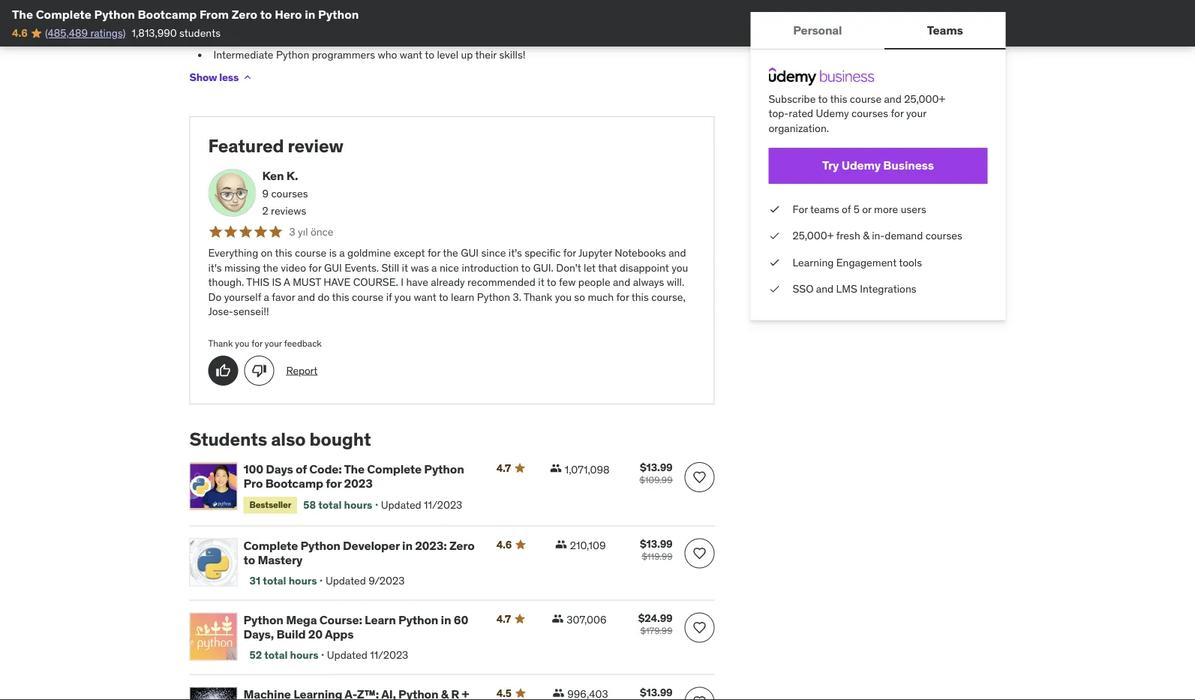Task type: describe. For each thing, give the bounding box(es) containing it.
you up will.
[[672, 261, 688, 275]]

to left few
[[547, 276, 556, 289]]

days,
[[244, 627, 274, 642]]

0 horizontal spatial bootcamp
[[138, 6, 197, 22]]

0 vertical spatial complete
[[36, 6, 91, 22]]

beginners
[[214, 13, 262, 26]]

$119.99
[[642, 551, 673, 563]]

students also bought
[[189, 428, 371, 451]]

3.
[[513, 290, 522, 304]]

skills!
[[499, 48, 526, 62]]

up
[[461, 48, 473, 62]]

total for python
[[263, 574, 286, 588]]

beginners who have never programmed before. programmers switching languages to python. intermediate python programmers who want to level up their skills!
[[214, 13, 526, 62]]

2
[[262, 205, 268, 218]]

1,071,098
[[565, 463, 610, 476]]

20
[[308, 627, 323, 642]]

favor
[[272, 290, 295, 304]]

for inside subscribe to this course and 25,000+ top‑rated udemy courses for your organization.
[[891, 107, 904, 120]]

wishlist image for complete python developer in 2023: zero to mastery
[[692, 546, 707, 561]]

mastery
[[258, 553, 303, 568]]

video
[[281, 261, 306, 275]]

tools
[[899, 256, 922, 269]]

must
[[293, 276, 321, 289]]

undo mark as helpful image
[[216, 364, 231, 379]]

so
[[574, 290, 585, 304]]

2023:
[[415, 538, 447, 554]]

xsmall image for 210,109
[[555, 539, 567, 551]]

students
[[179, 26, 221, 40]]

yıl
[[298, 225, 308, 239]]

9/2023
[[369, 574, 405, 588]]

less
[[219, 71, 239, 84]]

complete inside complete python developer in 2023: zero to mastery
[[244, 538, 298, 554]]

mark as unhelpful image
[[252, 364, 267, 379]]

python mega course: learn python in 60 days, build 20 apps
[[244, 612, 468, 642]]

wishlist image
[[692, 470, 707, 485]]

i
[[401, 276, 404, 289]]

zero for from
[[232, 6, 258, 22]]

and down must
[[298, 290, 315, 304]]

hours for developer
[[289, 574, 317, 588]]

1 vertical spatial the
[[263, 261, 278, 275]]

bootcamp inside 100 days of code: the complete python pro bootcamp for 2023
[[265, 476, 323, 492]]

0 vertical spatial total
[[318, 499, 342, 512]]

your inside subscribe to this course and 25,000+ top‑rated udemy courses for your organization.
[[907, 107, 927, 120]]

developer
[[343, 538, 400, 554]]

this right on
[[275, 246, 292, 260]]

(485,489 ratings)
[[45, 26, 126, 40]]

complete python developer in 2023: zero to mastery
[[244, 538, 475, 568]]

review
[[288, 135, 344, 157]]

in inside python mega course: learn python in 60 days, build 20 apps
[[441, 612, 451, 628]]

course for is
[[295, 246, 327, 260]]

courses inside ken k. 9 courses 2 reviews
[[271, 187, 308, 200]]

0 vertical spatial it
[[402, 261, 408, 275]]

or
[[862, 202, 872, 216]]

notebooks
[[615, 246, 666, 260]]

for up the was
[[428, 246, 441, 260]]

xsmall image for learning engagement tools
[[769, 255, 781, 270]]

for teams of 5 or more users
[[793, 202, 927, 216]]

a
[[284, 276, 290, 289]]

xsmall image inside show less button
[[242, 72, 254, 84]]

you right if
[[395, 290, 411, 304]]

python.
[[390, 31, 426, 44]]

0 horizontal spatial it's
[[208, 261, 222, 275]]

ken
[[262, 168, 284, 184]]

will.
[[667, 276, 685, 289]]

that
[[598, 261, 617, 275]]

report button
[[286, 364, 318, 378]]

$179.99
[[641, 625, 673, 637]]

top‑rated
[[769, 107, 814, 120]]

31
[[250, 574, 261, 588]]

bought
[[310, 428, 371, 451]]

wishlist image for python mega course: learn python in 60 days, build 20 apps
[[692, 621, 707, 636]]

let
[[584, 261, 596, 275]]

1 vertical spatial 25,000+
[[793, 229, 834, 242]]

in inside complete python developer in 2023: zero to mastery
[[402, 538, 413, 554]]

5
[[854, 202, 860, 216]]

events.
[[345, 261, 379, 275]]

$13.99 for complete python developer in 2023: zero to mastery
[[640, 537, 673, 551]]

teams button
[[885, 12, 1006, 48]]

since
[[481, 246, 506, 260]]

disappoint
[[620, 261, 669, 275]]

thank you for your feedback
[[208, 338, 322, 349]]

0 vertical spatial 4.6
[[12, 26, 27, 40]]

personal
[[793, 22, 842, 37]]

engagement
[[837, 256, 897, 269]]

2 vertical spatial courses
[[926, 229, 963, 242]]

updated 9/2023
[[326, 574, 405, 588]]

60
[[454, 612, 468, 628]]

already
[[431, 276, 465, 289]]

intermediate
[[214, 48, 274, 62]]

3
[[289, 225, 295, 239]]

31 total hours
[[250, 574, 317, 588]]

you down few
[[555, 290, 572, 304]]

0 vertical spatial updated
[[381, 499, 422, 512]]

recommended
[[468, 276, 536, 289]]

programmers
[[312, 48, 375, 62]]

to inside complete python developer in 2023: zero to mastery
[[244, 553, 255, 568]]

show
[[189, 71, 217, 84]]

have inside beginners who have never programmed before. programmers switching languages to python. intermediate python programmers who want to level up their skills!
[[286, 13, 308, 26]]

featured
[[208, 135, 284, 157]]

demand
[[885, 229, 923, 242]]

25,000+ fresh & in-demand courses
[[793, 229, 963, 242]]

this down have
[[332, 290, 349, 304]]

100
[[244, 462, 263, 477]]

introduction
[[462, 261, 519, 275]]

total for mega
[[264, 648, 288, 662]]

for up mark as unhelpful icon
[[252, 338, 263, 349]]

4.7 for python mega course: learn python in 60 days, build 20 apps
[[497, 612, 511, 626]]

58 total hours
[[303, 499, 373, 512]]

and down that at top right
[[613, 276, 631, 289]]

languages
[[327, 31, 376, 44]]

to left "hero"
[[260, 6, 272, 22]]

1 horizontal spatial it's
[[509, 246, 522, 260]]

to left level
[[425, 48, 435, 62]]

xsmall image for 307,006
[[552, 613, 564, 625]]

the complete python bootcamp from zero to hero in python
[[12, 6, 359, 22]]

and up will.
[[669, 246, 686, 260]]

1 vertical spatial thank
[[208, 338, 233, 349]]

want inside beginners who have never programmed before. programmers switching languages to python. intermediate python programmers who want to level up their skills!
[[400, 48, 423, 62]]

$24.99 $179.99
[[638, 612, 673, 637]]

1,813,990
[[132, 26, 177, 40]]

0 vertical spatial the
[[12, 6, 33, 22]]

apps
[[325, 627, 354, 642]]

0 vertical spatial gui
[[461, 246, 479, 260]]

people
[[578, 276, 611, 289]]

307,006
[[567, 614, 607, 627]]

hours for course:
[[290, 648, 319, 662]]

learning
[[793, 256, 834, 269]]

jose-
[[208, 305, 233, 319]]

0 vertical spatial who
[[264, 13, 284, 26]]

0 horizontal spatial gui
[[324, 261, 342, 275]]

and right sso
[[816, 282, 834, 296]]

bestseller
[[250, 500, 291, 511]]

2023
[[344, 476, 373, 492]]

courses inside subscribe to this course and 25,000+ top‑rated udemy courses for your organization.
[[852, 107, 889, 120]]

for inside 100 days of code: the complete python pro bootcamp for 2023
[[326, 476, 342, 492]]

0 vertical spatial in
[[305, 6, 315, 22]]

2 horizontal spatial a
[[432, 261, 437, 275]]



Task type: locate. For each thing, give the bounding box(es) containing it.
it down gui.
[[538, 276, 545, 289]]

total right 31
[[263, 574, 286, 588]]

0 vertical spatial xsmall image
[[242, 72, 254, 84]]

a right "is"
[[339, 246, 345, 260]]

jupyter
[[579, 246, 612, 260]]

1 vertical spatial total
[[263, 574, 286, 588]]

1 horizontal spatial the
[[344, 462, 365, 477]]

total right '52'
[[264, 648, 288, 662]]

business
[[884, 158, 934, 173]]

wishlist image
[[692, 546, 707, 561], [692, 621, 707, 636], [692, 695, 707, 700]]

bootcamp up 1,813,990 students
[[138, 6, 197, 22]]

3 wishlist image from the top
[[692, 695, 707, 700]]

updated for developer
[[326, 574, 366, 588]]

0 horizontal spatial course
[[295, 246, 327, 260]]

25,000+ up business
[[904, 92, 946, 105]]

1 vertical spatial it's
[[208, 261, 222, 275]]

complete inside 100 days of code: the complete python pro bootcamp for 2023
[[367, 462, 422, 477]]

for up must
[[309, 261, 322, 275]]

0 vertical spatial a
[[339, 246, 345, 260]]

1 vertical spatial the
[[344, 462, 365, 477]]

mega
[[286, 612, 317, 628]]

this
[[830, 92, 848, 105], [275, 246, 292, 260], [332, 290, 349, 304], [632, 290, 649, 304]]

11/2023 for 52 total hours
[[370, 648, 408, 662]]

you
[[672, 261, 688, 275], [395, 290, 411, 304], [555, 290, 572, 304], [235, 338, 249, 349]]

teams
[[811, 202, 840, 216]]

in left 2023: on the left bottom of the page
[[402, 538, 413, 554]]

2 horizontal spatial in
[[441, 612, 451, 628]]

udemy business image
[[769, 68, 875, 86]]

1 4.7 from the top
[[497, 462, 511, 475]]

2 vertical spatial a
[[264, 290, 269, 304]]

thank right 3.
[[524, 290, 553, 304]]

have inside everything on this course is a goldmine except for the gui since it's specific for jupyter notebooks and it's missing the video for gui events. still it was a nice introduction to gui. don't let that disappoint you though. this is a must have course. i have already recommended it to few people and always will. do yourself a favor and do this course if you want to learn python 3. thank you so much for this course, jose-sensei!!
[[406, 276, 428, 289]]

to up 31
[[244, 553, 255, 568]]

210,109
[[570, 539, 606, 553]]

100 days of code: the complete python pro bootcamp for 2023
[[244, 462, 464, 492]]

still
[[382, 261, 399, 275]]

and inside subscribe to this course and 25,000+ top‑rated udemy courses for your organization.
[[884, 92, 902, 105]]

2 $13.99 from the top
[[640, 537, 673, 551]]

0 horizontal spatial of
[[296, 462, 307, 477]]

the inside 100 days of code: the complete python pro bootcamp for 2023
[[344, 462, 365, 477]]

zero right 2023: on the left bottom of the page
[[449, 538, 475, 554]]

more
[[874, 202, 899, 216]]

everything
[[208, 246, 258, 260]]

this down udemy business image
[[830, 92, 848, 105]]

0 vertical spatial $13.99
[[640, 461, 673, 474]]

code:
[[309, 462, 342, 477]]

want down python.
[[400, 48, 423, 62]]

on
[[261, 246, 273, 260]]

1 horizontal spatial xsmall image
[[550, 462, 562, 474]]

11/2023 up 2023: on the left bottom of the page
[[424, 499, 462, 512]]

0 vertical spatial 4.7
[[497, 462, 511, 475]]

0 vertical spatial hours
[[344, 499, 373, 512]]

programmed
[[339, 13, 400, 26]]

this inside subscribe to this course and 25,000+ top‑rated udemy courses for your organization.
[[830, 92, 848, 105]]

report
[[286, 364, 318, 378]]

updated for course:
[[327, 648, 368, 662]]

updated down complete python developer in 2023: zero to mastery
[[326, 574, 366, 588]]

course.
[[353, 276, 398, 289]]

1 vertical spatial complete
[[367, 462, 422, 477]]

courses up try udemy business on the right top
[[852, 107, 889, 120]]

it right still
[[402, 261, 408, 275]]

your left "feedback"
[[265, 338, 282, 349]]

their
[[475, 48, 497, 62]]

hours
[[344, 499, 373, 512], [289, 574, 317, 588], [290, 648, 319, 662]]

python inside 100 days of code: the complete python pro bootcamp for 2023
[[424, 462, 464, 477]]

0 vertical spatial your
[[907, 107, 927, 120]]

nice
[[440, 261, 459, 275]]

updated 11/2023 up 2023: on the left bottom of the page
[[381, 499, 462, 512]]

to down the already
[[439, 290, 448, 304]]

thank inside everything on this course is a goldmine except for the gui since it's specific for jupyter notebooks and it's missing the video for gui events. still it was a nice introduction to gui. don't let that disappoint you though. this is a must have course. i have already recommended it to few people and always will. do yourself a favor and do this course if you want to learn python 3. thank you so much for this course, jose-sensei!!
[[524, 290, 553, 304]]

thank
[[524, 290, 553, 304], [208, 338, 233, 349]]

yourself
[[224, 290, 261, 304]]

build
[[277, 627, 306, 642]]

$109.99
[[640, 474, 673, 486]]

have up the switching
[[286, 13, 308, 26]]

0 horizontal spatial have
[[286, 13, 308, 26]]

xsmall image for $109.99
[[550, 462, 562, 474]]

udemy up organization.
[[816, 107, 849, 120]]

2 vertical spatial complete
[[244, 538, 298, 554]]

0 horizontal spatial the
[[12, 6, 33, 22]]

want inside everything on this course is a goldmine except for the gui since it's specific for jupyter notebooks and it's missing the video for gui events. still it was a nice introduction to gui. don't let that disappoint you though. this is a must have course. i have already recommended it to few people and always will. do yourself a favor and do this course if you want to learn python 3. thank you so much for this course, jose-sensei!!
[[414, 290, 437, 304]]

before.
[[402, 13, 435, 26]]

gui left since
[[461, 246, 479, 260]]

0 horizontal spatial who
[[264, 13, 284, 26]]

1 horizontal spatial a
[[339, 246, 345, 260]]

zero for 2023:
[[449, 538, 475, 554]]

xsmall image for sso and lms integrations
[[769, 282, 781, 297]]

4.6 left (485,489
[[12, 26, 27, 40]]

1 horizontal spatial zero
[[449, 538, 475, 554]]

course:
[[320, 612, 362, 628]]

if
[[386, 290, 392, 304]]

udemy inside subscribe to this course and 25,000+ top‑rated udemy courses for your organization.
[[816, 107, 849, 120]]

of left "5"
[[842, 202, 851, 216]]

$13.99
[[640, 461, 673, 474], [640, 537, 673, 551], [640, 686, 673, 699]]

ratings)
[[90, 26, 126, 40]]

xsmall image for learning engagement tools
[[769, 228, 781, 243]]

want down the already
[[414, 290, 437, 304]]

2 horizontal spatial courses
[[926, 229, 963, 242]]

level
[[437, 48, 459, 62]]

learn
[[365, 612, 396, 628]]

courses up the reviews
[[271, 187, 308, 200]]

complete up (485,489
[[36, 6, 91, 22]]

xsmall image for for teams of 5 or more users
[[769, 202, 781, 216]]

the
[[443, 246, 458, 260], [263, 261, 278, 275]]

2 wishlist image from the top
[[692, 621, 707, 636]]

1 vertical spatial 11/2023
[[370, 648, 408, 662]]

1 vertical spatial updated
[[326, 574, 366, 588]]

0 horizontal spatial 11/2023
[[370, 648, 408, 662]]

0 horizontal spatial your
[[265, 338, 282, 349]]

of for code:
[[296, 462, 307, 477]]

for right the 'much'
[[616, 290, 629, 304]]

show less button
[[189, 63, 254, 93]]

$13.99 down $109.99
[[640, 537, 673, 551]]

is
[[272, 276, 281, 289]]

tab list containing personal
[[751, 12, 1006, 50]]

xsmall image left the 1,071,098
[[550, 462, 562, 474]]

1 horizontal spatial have
[[406, 276, 428, 289]]

1 vertical spatial of
[[296, 462, 307, 477]]

updated down 100 days of code: the complete python pro bootcamp for 2023 link
[[381, 499, 422, 512]]

0 vertical spatial have
[[286, 13, 308, 26]]

1 vertical spatial in
[[402, 538, 413, 554]]

though.
[[208, 276, 244, 289]]

0 vertical spatial course
[[850, 92, 882, 105]]

(485,489
[[45, 26, 88, 40]]

featured review
[[208, 135, 344, 157]]

complete up 31 total hours
[[244, 538, 298, 554]]

2 vertical spatial wishlist image
[[692, 695, 707, 700]]

goldmine
[[347, 246, 391, 260]]

0 vertical spatial zero
[[232, 6, 258, 22]]

0 horizontal spatial courses
[[271, 187, 308, 200]]

try udemy business
[[823, 158, 934, 173]]

1 horizontal spatial bootcamp
[[265, 476, 323, 492]]

do
[[208, 290, 222, 304]]

the up nice
[[443, 246, 458, 260]]

0 horizontal spatial zero
[[232, 6, 258, 22]]

integrations
[[860, 282, 917, 296]]

0 vertical spatial udemy
[[816, 107, 849, 120]]

2 vertical spatial $13.99
[[640, 686, 673, 699]]

$13.99 down "$179.99"
[[640, 686, 673, 699]]

total
[[318, 499, 342, 512], [263, 574, 286, 588], [264, 648, 288, 662]]

zero up programmers
[[232, 6, 258, 22]]

subscribe to this course and 25,000+ top‑rated udemy courses for your organization.
[[769, 92, 946, 135]]

in left 60
[[441, 612, 451, 628]]

for up don't at the top of the page
[[563, 246, 576, 260]]

0 vertical spatial 25,000+
[[904, 92, 946, 105]]

hours down mastery
[[289, 574, 317, 588]]

3 $13.99 from the top
[[640, 686, 673, 699]]

0 horizontal spatial thank
[[208, 338, 233, 349]]

1 vertical spatial have
[[406, 276, 428, 289]]

updated 11/2023 down python mega course: learn python in 60 days, build 20 apps link
[[327, 648, 408, 662]]

4.7
[[497, 462, 511, 475], [497, 612, 511, 626]]

1 horizontal spatial who
[[378, 48, 397, 62]]

4.6 right 2023: on the left bottom of the page
[[497, 538, 512, 552]]

0 vertical spatial 11/2023
[[424, 499, 462, 512]]

1 vertical spatial bootcamp
[[265, 476, 323, 492]]

$24.99
[[638, 612, 673, 625]]

to down programmed
[[378, 31, 388, 44]]

programmers
[[214, 31, 277, 44]]

to down udemy business image
[[818, 92, 828, 105]]

0 horizontal spatial it
[[402, 261, 408, 275]]

reviews
[[271, 205, 306, 218]]

updated down apps at left
[[327, 648, 368, 662]]

python inside complete python developer in 2023: zero to mastery
[[301, 538, 341, 554]]

2 4.7 from the top
[[497, 612, 511, 626]]

course down udemy business image
[[850, 92, 882, 105]]

$13.99 for 100 days of code: the complete python pro bootcamp for 2023
[[640, 461, 673, 474]]

25,000+ inside subscribe to this course and 25,000+ top‑rated udemy courses for your organization.
[[904, 92, 946, 105]]

1 vertical spatial udemy
[[842, 158, 881, 173]]

for
[[891, 107, 904, 120], [428, 246, 441, 260], [563, 246, 576, 260], [309, 261, 322, 275], [616, 290, 629, 304], [252, 338, 263, 349], [326, 476, 342, 492]]

zero inside complete python developer in 2023: zero to mastery
[[449, 538, 475, 554]]

gui down "is"
[[324, 261, 342, 275]]

0 horizontal spatial 4.6
[[12, 26, 27, 40]]

0 horizontal spatial in
[[305, 6, 315, 22]]

feedback
[[284, 338, 322, 349]]

show less
[[189, 71, 239, 84]]

1 vertical spatial it
[[538, 276, 545, 289]]

1 horizontal spatial gui
[[461, 246, 479, 260]]

complete down bought at the bottom left of the page
[[367, 462, 422, 477]]

this down "always"
[[632, 290, 649, 304]]

1 vertical spatial who
[[378, 48, 397, 62]]

of right days
[[296, 462, 307, 477]]

1 horizontal spatial of
[[842, 202, 851, 216]]

for up business
[[891, 107, 904, 120]]

2 vertical spatial xsmall image
[[550, 462, 562, 474]]

1 vertical spatial courses
[[271, 187, 308, 200]]

xsmall image
[[242, 72, 254, 84], [769, 228, 781, 243], [550, 462, 562, 474]]

updated 11/2023 for 52 total hours
[[327, 648, 408, 662]]

always
[[633, 276, 664, 289]]

also
[[271, 428, 306, 451]]

xsmall image
[[769, 202, 781, 216], [769, 255, 781, 270], [769, 282, 781, 297], [555, 539, 567, 551], [552, 613, 564, 625], [553, 687, 565, 699]]

a left favor
[[264, 290, 269, 304]]

from
[[200, 6, 229, 22]]

$13.99 left wishlist image
[[640, 461, 673, 474]]

2 vertical spatial course
[[352, 290, 384, 304]]

course down 3 yıl önce
[[295, 246, 327, 260]]

to left gui.
[[521, 261, 531, 275]]

0 vertical spatial updated 11/2023
[[381, 499, 462, 512]]

who
[[264, 13, 284, 26], [378, 48, 397, 62]]

1 vertical spatial a
[[432, 261, 437, 275]]

specific
[[525, 246, 561, 260]]

of inside 100 days of code: the complete python pro bootcamp for 2023
[[296, 462, 307, 477]]

zero
[[232, 6, 258, 22], [449, 538, 475, 554]]

3 yıl önce
[[289, 225, 334, 239]]

k.
[[287, 168, 298, 184]]

it's up 'though.'
[[208, 261, 222, 275]]

0 vertical spatial it's
[[509, 246, 522, 260]]

58
[[303, 499, 316, 512]]

1 $13.99 from the top
[[640, 461, 673, 474]]

tab list
[[751, 12, 1006, 50]]

learning engagement tools
[[793, 256, 922, 269]]

$13.99 inside $13.99 $109.99
[[640, 461, 673, 474]]

1 horizontal spatial the
[[443, 246, 458, 260]]

in right "hero"
[[305, 6, 315, 22]]

0 vertical spatial want
[[400, 48, 423, 62]]

and
[[884, 92, 902, 105], [669, 246, 686, 260], [613, 276, 631, 289], [816, 282, 834, 296], [298, 290, 315, 304]]

have
[[324, 276, 351, 289]]

1 vertical spatial updated 11/2023
[[327, 648, 408, 662]]

python inside everything on this course is a goldmine except for the gui since it's specific for jupyter notebooks and it's missing the video for gui events. still it was a nice introduction to gui. don't let that disappoint you though. this is a must have course. i have already recommended it to few people and always will. do yourself a favor and do this course if you want to learn python 3. thank you so much for this course, jose-sensei!!
[[477, 290, 510, 304]]

xsmall image left fresh
[[769, 228, 781, 243]]

updated 11/2023 for 58 total hours
[[381, 499, 462, 512]]

25,000+
[[904, 92, 946, 105], [793, 229, 834, 242]]

and up try udemy business on the right top
[[884, 92, 902, 105]]

1 vertical spatial want
[[414, 290, 437, 304]]

course,
[[652, 290, 686, 304]]

2 horizontal spatial course
[[850, 92, 882, 105]]

1 vertical spatial hours
[[289, 574, 317, 588]]

it
[[402, 261, 408, 275], [538, 276, 545, 289]]

0 vertical spatial of
[[842, 202, 851, 216]]

you down sensei!!
[[235, 338, 249, 349]]

for up "58 total hours"
[[326, 476, 342, 492]]

lms
[[836, 282, 858, 296]]

course for and
[[850, 92, 882, 105]]

except
[[394, 246, 425, 260]]

the down on
[[263, 261, 278, 275]]

udemy right try
[[842, 158, 881, 173]]

try
[[823, 158, 839, 173]]

0 vertical spatial courses
[[852, 107, 889, 120]]

course down course.
[[352, 290, 384, 304]]

xsmall image right less
[[242, 72, 254, 84]]

thank up undo mark as helpful image
[[208, 338, 233, 349]]

2 vertical spatial total
[[264, 648, 288, 662]]

bootcamp up 58
[[265, 476, 323, 492]]

4.7 for 100 days of code: the complete python pro bootcamp for 2023
[[497, 462, 511, 475]]

ken k. 9 courses 2 reviews
[[262, 168, 308, 218]]

missing
[[224, 261, 261, 275]]

0 horizontal spatial a
[[264, 290, 269, 304]]

1 horizontal spatial 25,000+
[[904, 92, 946, 105]]

have down the was
[[406, 276, 428, 289]]

0 vertical spatial bootcamp
[[138, 6, 197, 22]]

2 horizontal spatial xsmall image
[[769, 228, 781, 243]]

hours down 20
[[290, 648, 319, 662]]

updated
[[381, 499, 422, 512], [326, 574, 366, 588], [327, 648, 368, 662]]

total right 58
[[318, 499, 342, 512]]

who up programmers
[[264, 13, 284, 26]]

1 wishlist image from the top
[[692, 546, 707, 561]]

this
[[246, 276, 269, 289]]

0 vertical spatial thank
[[524, 290, 553, 304]]

1 horizontal spatial it
[[538, 276, 545, 289]]

0 horizontal spatial complete
[[36, 6, 91, 22]]

0 horizontal spatial the
[[263, 261, 278, 275]]

1 vertical spatial 4.7
[[497, 612, 511, 626]]

in-
[[872, 229, 885, 242]]

course inside subscribe to this course and 25,000+ top‑rated udemy courses for your organization.
[[850, 92, 882, 105]]

0 vertical spatial wishlist image
[[692, 546, 707, 561]]

a right the was
[[432, 261, 437, 275]]

switching
[[280, 31, 325, 44]]

to inside subscribe to this course and 25,000+ top‑rated udemy courses for your organization.
[[818, 92, 828, 105]]

1 horizontal spatial your
[[907, 107, 927, 120]]

1 horizontal spatial course
[[352, 290, 384, 304]]

python inside beginners who have never programmed before. programmers switching languages to python. intermediate python programmers who want to level up their skills!
[[276, 48, 309, 62]]

ken k. image
[[208, 169, 256, 217]]

who down python.
[[378, 48, 397, 62]]

hours down 2023
[[344, 499, 373, 512]]

1 horizontal spatial thank
[[524, 290, 553, 304]]

pro
[[244, 476, 263, 492]]

it's right since
[[509, 246, 522, 260]]

don't
[[556, 261, 581, 275]]

1 vertical spatial xsmall image
[[769, 228, 781, 243]]

1 horizontal spatial 4.6
[[497, 538, 512, 552]]

do
[[318, 290, 330, 304]]

a
[[339, 246, 345, 260], [432, 261, 437, 275], [264, 290, 269, 304]]

1 vertical spatial your
[[265, 338, 282, 349]]

udemy inside 'link'
[[842, 158, 881, 173]]

11/2023 down learn
[[370, 648, 408, 662]]

25,000+ up learning
[[793, 229, 834, 242]]

0 vertical spatial the
[[443, 246, 458, 260]]

courses right demand
[[926, 229, 963, 242]]

4.6
[[12, 26, 27, 40], [497, 538, 512, 552]]

of for 5
[[842, 202, 851, 216]]

11/2023 for 58 total hours
[[424, 499, 462, 512]]

your up business
[[907, 107, 927, 120]]

1 horizontal spatial complete
[[244, 538, 298, 554]]

udemy
[[816, 107, 849, 120], [842, 158, 881, 173]]



Task type: vqa. For each thing, say whether or not it's contained in the screenshot.
Cisco logo
no



